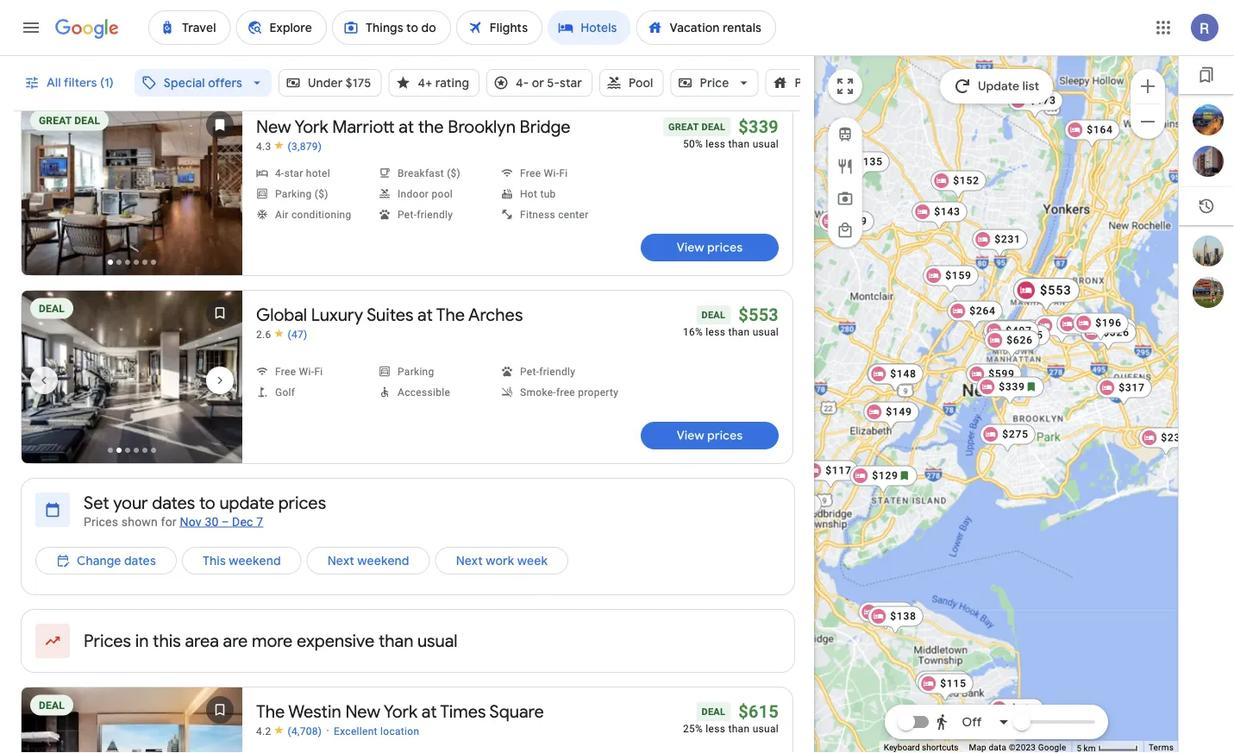 Task type: vqa. For each thing, say whether or not it's contained in the screenshot.
'Tuesday, March 5, 2024' element
no



Task type: describe. For each thing, give the bounding box(es) containing it.
next weekend button
[[307, 540, 430, 581]]

4
[[757, 27, 764, 41]]

photos list for $615
[[22, 688, 242, 753]]

usual for $339
[[753, 138, 779, 150]]

$666 link
[[986, 321, 1041, 351]]

16%
[[683, 326, 703, 338]]

$599 link
[[967, 364, 1022, 393]]

50% less than usual
[[683, 138, 779, 150]]

$122
[[978, 713, 1004, 725]]

type
[[849, 75, 875, 91]]

are
[[223, 630, 248, 652]]

pool button
[[600, 62, 664, 104]]

photo 2 image
[[18, 288, 246, 466]]

map
[[969, 743, 987, 753]]

usual for $553
[[753, 326, 779, 338]]

property type button
[[766, 62, 904, 104]]

back image for $339
[[23, 172, 65, 213]]

$298
[[1103, 326, 1129, 338]]

4.3
[[256, 140, 271, 152]]

clear image
[[292, 25, 313, 46]]

$249
[[1057, 320, 1083, 332]]

filters
[[64, 75, 97, 91]]

4-
[[516, 75, 529, 91]]

4.2
[[256, 725, 271, 737]]

your
[[113, 492, 148, 514]]

this weekend button
[[182, 540, 302, 581]]

$298 link
[[1080, 321, 1136, 351]]

more
[[252, 630, 293, 652]]

or
[[532, 75, 544, 91]]

25%
[[683, 723, 703, 735]]

$636 link
[[987, 320, 1043, 349]]

saved items image
[[1198, 66, 1216, 84]]

$497 link
[[984, 321, 1039, 350]]

0 vertical spatial $196 link
[[1074, 313, 1129, 342]]

change dates button
[[35, 540, 177, 581]]

$149
[[886, 406, 913, 418]]

view prices for $339
[[677, 240, 743, 255]]

weekend for this weekend
[[229, 553, 281, 568]]

view prices link for $339
[[641, 234, 779, 261]]

4.2 out of 5 stars from 4,708 reviews image
[[256, 725, 322, 738]]

view for $553
[[677, 428, 705, 443]]

map data ©2023 google
[[969, 743, 1067, 753]]

update list button
[[940, 69, 1054, 104]]

$122 link
[[955, 709, 1011, 738]]

google
[[1039, 743, 1067, 753]]

4+
[[418, 75, 433, 91]]

$115
[[941, 678, 967, 690]]

star
[[560, 75, 582, 91]]

save new york marriott at the brooklyn bridge to collection image
[[199, 104, 241, 146]]

$497
[[1006, 325, 1033, 337]]

$553 for the $249 "link"
[[1041, 283, 1072, 298]]

$211
[[938, 675, 964, 687]]

$599
[[989, 368, 1015, 380]]

zoom out map image
[[1138, 111, 1159, 132]]

view prices button for $339
[[641, 234, 779, 261]]

offers
[[208, 75, 242, 91]]

shown
[[121, 515, 158, 529]]

change dates
[[77, 553, 156, 568]]

photos list for $339
[[16, 98, 248, 290]]

1 view prices link from the top
[[641, 46, 779, 73]]

keyboard shortcuts button
[[884, 742, 959, 753]]

4- or 5-star button
[[487, 62, 593, 104]]

this weekend
[[203, 553, 281, 568]]

view prices button for $553
[[641, 422, 779, 450]]

$230
[[1162, 432, 1188, 444]]

this
[[203, 553, 226, 568]]

2.6
[[256, 328, 271, 340]]

next for next weekend
[[328, 553, 354, 568]]

usual for $615
[[753, 723, 779, 735]]

$636
[[1010, 324, 1036, 336]]

update
[[978, 79, 1020, 94]]

less for $615
[[706, 723, 726, 735]]

0 horizontal spatial $159 link
[[867, 364, 923, 393]]

50%
[[683, 138, 703, 150]]

0 vertical spatial $117 link
[[804, 460, 859, 490]]

0 horizontal spatial great
[[39, 114, 72, 126]]

1 view prices from the top
[[677, 52, 743, 67]]

1 horizontal spatial $159 link
[[923, 265, 979, 295]]

property type
[[795, 75, 875, 91]]

$666
[[1008, 326, 1034, 338]]

$326 link
[[1081, 322, 1137, 352]]

$317
[[1119, 382, 1146, 394]]

than right expensive
[[379, 630, 414, 652]]

zoom in map image
[[1138, 76, 1159, 96]]

(3,879)
[[288, 140, 322, 152]]

under
[[308, 75, 343, 91]]

update
[[220, 492, 274, 514]]

$275
[[1003, 428, 1029, 440]]

less for $339
[[706, 138, 726, 150]]

$339 inside map region
[[999, 381, 1026, 393]]

$553 link
[[1014, 278, 1080, 313]]

$143
[[935, 206, 961, 218]]

$231
[[995, 233, 1021, 245]]

Check-in text field
[[386, 15, 489, 54]]

0 horizontal spatial $339
[[739, 116, 779, 137]]

view prices link for $553
[[641, 422, 779, 450]]

1 view from the top
[[677, 52, 705, 67]]

in
[[135, 630, 149, 652]]

expensive
[[297, 630, 375, 652]]

photo 1 image for $339
[[16, 98, 248, 280]]

view larger map image
[[835, 76, 856, 97]]

special offers button
[[134, 62, 272, 104]]

photos list for $553
[[18, 288, 246, 478]]

1 horizontal spatial $117
[[881, 606, 907, 618]]

$290 link
[[1081, 318, 1137, 347]]

Check-out text field
[[555, 15, 659, 54]]

to
[[199, 492, 216, 514]]

$257 link
[[1057, 314, 1113, 343]]

$119
[[841, 215, 868, 227]]

off button
[[931, 701, 1016, 743]]

price button
[[671, 62, 759, 104]]

$175
[[346, 75, 371, 91]]

than for $615
[[729, 723, 750, 735]]

this
[[153, 630, 181, 652]]

all filters (1) button
[[14, 62, 128, 104]]

©2023
[[1009, 743, 1036, 753]]

$154
[[789, 498, 815, 510]]

view prices for $553
[[677, 428, 743, 443]]

back image for $553
[[23, 360, 65, 401]]

$211 link
[[916, 671, 971, 700]]

excellent location link
[[334, 725, 420, 738]]



Task type: locate. For each thing, give the bounding box(es) containing it.
$148 link
[[868, 364, 924, 393]]

$294 link
[[1059, 314, 1115, 344]]

0 vertical spatial dates
[[152, 492, 195, 514]]

1 vertical spatial list
[[1179, 236, 1235, 308]]

2 view prices link from the top
[[641, 234, 779, 261]]

list down recently viewed icon
[[1179, 236, 1235, 308]]

3 view prices from the top
[[677, 428, 743, 443]]

2 vertical spatial view prices button
[[641, 422, 779, 450]]

$135 link
[[835, 151, 890, 181]]

0 vertical spatial back image
[[23, 172, 65, 213]]

2 view from the top
[[677, 240, 705, 255]]

$196
[[1096, 317, 1122, 329], [1011, 703, 1038, 715]]

next image for $339
[[199, 172, 241, 213]]

1 horizontal spatial great
[[669, 121, 699, 132]]

than right 50%
[[729, 138, 750, 150]]

next for next work week
[[456, 553, 483, 568]]

2 less from the top
[[706, 326, 726, 338]]

(47)
[[288, 328, 308, 340]]

1 vertical spatial $196 link
[[989, 698, 1045, 728]]

1 next image from the top
[[199, 172, 241, 213]]

weekend
[[229, 553, 281, 568], [357, 553, 410, 568]]

1 vertical spatial view prices button
[[641, 234, 779, 261]]

$553 inside map region
[[1041, 283, 1072, 298]]

prices down set
[[84, 515, 118, 529]]

work
[[486, 553, 515, 568]]

set your dates to update prices prices shown for nov 30 – dec 7
[[84, 492, 326, 529]]

$159 link up $149
[[867, 364, 923, 393]]

great down all
[[39, 114, 72, 126]]

1 vertical spatial view prices
[[677, 240, 743, 255]]

1 prices from the top
[[84, 515, 118, 529]]

$264 link
[[948, 301, 1003, 330]]

0 vertical spatial view prices button
[[641, 46, 779, 73]]

$615
[[1005, 328, 1032, 340], [1017, 329, 1044, 341], [739, 701, 779, 722]]

0 vertical spatial $553
[[1041, 283, 1072, 298]]

change
[[77, 553, 121, 568]]

view prices link
[[641, 46, 779, 73], [641, 234, 779, 261], [641, 422, 779, 450]]

2 vertical spatial less
[[706, 723, 726, 735]]

next image for $553
[[199, 360, 241, 401]]

under $175 button
[[279, 62, 382, 104]]

special
[[164, 75, 205, 91]]

0 horizontal spatial great deal
[[39, 114, 100, 126]]

0 vertical spatial view prices
[[677, 52, 743, 67]]

1 vertical spatial prices
[[84, 630, 131, 652]]

$339 link
[[977, 377, 1045, 406]]

map region
[[670, 0, 1235, 753]]

$129
[[873, 470, 899, 482]]

location
[[381, 725, 420, 737]]

$196 for the leftmost $196 link
[[1011, 703, 1038, 715]]

save global luxury suites at the arches to collection image
[[199, 292, 241, 334]]

2 back image from the top
[[23, 360, 65, 401]]

$626
[[1007, 334, 1033, 346]]

under $175
[[308, 75, 371, 91]]

list for saved items element
[[1179, 104, 1235, 177]]

4+ rating button
[[389, 62, 480, 104]]

next weekend
[[328, 553, 410, 568]]

1 vertical spatial less
[[706, 326, 726, 338]]

0 vertical spatial view prices link
[[641, 46, 779, 73]]

great deal
[[39, 114, 100, 126], [669, 121, 726, 132]]

prices inside 'set your dates to update prices prices shown for nov 30 – dec 7'
[[84, 515, 118, 529]]

3 view prices link from the top
[[641, 422, 779, 450]]

1 horizontal spatial $196
[[1096, 317, 1122, 329]]

$154 link
[[766, 494, 822, 523]]

1 horizontal spatial great deal
[[669, 121, 726, 132]]

next work week button
[[435, 540, 569, 581]]

· excellent location
[[326, 724, 420, 738]]

$196 link
[[1074, 313, 1129, 342], [989, 698, 1045, 728]]

1 vertical spatial $553
[[739, 305, 779, 325]]

next inside 'next weekend' button
[[328, 553, 354, 568]]

4.3 out of 5 stars from 3,879 reviews image
[[256, 140, 322, 153]]

2 view prices button from the top
[[641, 234, 779, 261]]

great up 50%
[[669, 121, 699, 132]]

less right the 25%
[[706, 723, 726, 735]]

1 horizontal spatial $159
[[946, 270, 972, 282]]

weekend for next weekend
[[357, 553, 410, 568]]

list down 7
[[35, 539, 574, 595]]

1 vertical spatial $159 link
[[867, 364, 923, 393]]

30 – dec
[[205, 515, 253, 529]]

(4,708)
[[288, 725, 322, 737]]

0 vertical spatial $159 link
[[923, 265, 979, 295]]

$164 link
[[1065, 120, 1121, 149]]

terms
[[1149, 743, 1174, 753]]

3 view prices button from the top
[[641, 422, 779, 450]]

$553 for view prices link for $553
[[739, 305, 779, 325]]

$159 link up $264 link
[[923, 265, 979, 295]]

1 weekend from the left
[[229, 553, 281, 568]]

$615 link
[[983, 324, 1039, 353], [995, 325, 1051, 354]]

great deal up 50%
[[669, 121, 726, 132]]

dates inside 'set your dates to update prices prices shown for nov 30 – dec 7'
[[152, 492, 195, 514]]

1 horizontal spatial $553
[[1041, 283, 1072, 298]]

list containing change dates
[[35, 539, 574, 595]]

filters form
[[14, 2, 904, 121]]

1 vertical spatial $117 link
[[859, 602, 914, 631]]

$159 link
[[923, 265, 979, 295], [867, 364, 923, 393]]

special offers
[[164, 75, 242, 91]]

next inside next work week button
[[456, 553, 483, 568]]

view for $339
[[677, 240, 705, 255]]

update list
[[978, 79, 1040, 94]]

0 vertical spatial $196
[[1096, 317, 1122, 329]]

2 vertical spatial view
[[677, 428, 705, 443]]

less right 16%
[[706, 326, 726, 338]]

$129 link
[[850, 465, 918, 495]]

prices
[[708, 52, 743, 67], [708, 240, 743, 255], [708, 428, 743, 443], [278, 492, 326, 514]]

0 vertical spatial less
[[706, 138, 726, 150]]

$249 link
[[1035, 315, 1090, 345]]

4+ rating
[[418, 75, 469, 91]]

1 vertical spatial view
[[677, 240, 705, 255]]

3 less from the top
[[706, 723, 726, 735]]

1 less from the top
[[706, 138, 726, 150]]

$148
[[891, 368, 917, 380]]

4 button
[[718, 14, 797, 55]]

$553 up '$249'
[[1041, 283, 1072, 298]]

dates inside button
[[124, 553, 156, 568]]

2 next image from the top
[[199, 360, 241, 401]]

1 view prices button from the top
[[641, 46, 779, 73]]

2 prices from the top
[[84, 630, 131, 652]]

0 vertical spatial $159
[[946, 270, 972, 282]]

than for $553
[[729, 326, 750, 338]]

$173
[[1030, 94, 1057, 107]]

nov
[[180, 515, 202, 529]]

1 vertical spatial $159
[[890, 368, 916, 380]]

$230 link
[[1139, 428, 1195, 457]]

pool
[[629, 75, 654, 91]]

area
[[185, 630, 219, 652]]

dates down shown
[[124, 553, 156, 568]]

$231 link
[[973, 229, 1028, 258]]

next left work
[[456, 553, 483, 568]]

weekend inside button
[[357, 553, 410, 568]]

1 vertical spatial next image
[[199, 360, 241, 401]]

weekend inside button
[[229, 553, 281, 568]]

next up expensive
[[328, 553, 354, 568]]

back image
[[23, 172, 65, 213], [23, 360, 65, 401]]

than right the 25%
[[729, 723, 750, 735]]

$159 up $149
[[890, 368, 916, 380]]

1 vertical spatial back image
[[23, 360, 65, 401]]

0 horizontal spatial weekend
[[229, 553, 281, 568]]

next image
[[199, 172, 241, 213], [199, 360, 241, 401]]

saved items element
[[1179, 56, 1235, 94]]

0 horizontal spatial $159
[[890, 368, 916, 380]]

$317 link
[[1097, 377, 1153, 407]]

1 vertical spatial $117
[[881, 606, 907, 618]]

list right the 'zoom out map' 'icon'
[[1179, 104, 1235, 177]]

$290
[[1104, 322, 1130, 334]]

prices left 'in' on the left bottom of page
[[84, 630, 131, 652]]

0 vertical spatial view
[[677, 52, 705, 67]]

1 horizontal spatial $196 link
[[1074, 313, 1129, 342]]

16% less than usual
[[683, 326, 779, 338]]

(1)
[[100, 75, 114, 91]]

$119 link
[[819, 211, 875, 240]]

$115 link
[[918, 673, 974, 703]]

1 horizontal spatial next
[[456, 553, 483, 568]]

$339 down $599
[[999, 381, 1026, 393]]

than
[[729, 138, 750, 150], [729, 326, 750, 338], [379, 630, 414, 652], [729, 723, 750, 735]]

1 vertical spatial photo 1 image
[[22, 688, 242, 753]]

0 vertical spatial $339
[[739, 116, 779, 137]]

2 vertical spatial view prices
[[677, 428, 743, 443]]

1 vertical spatial view prices link
[[641, 234, 779, 261]]

list
[[1023, 79, 1040, 94]]

0 vertical spatial photo 1 image
[[16, 98, 248, 280]]

2.6 out of 5 stars from 47 reviews image
[[256, 328, 308, 341]]

than right 16%
[[729, 326, 750, 338]]

shortcuts
[[922, 743, 959, 753]]

0 horizontal spatial $196
[[1011, 703, 1038, 715]]

1 horizontal spatial weekend
[[357, 553, 410, 568]]

0 vertical spatial list
[[1179, 104, 1235, 177]]

than for $339
[[729, 138, 750, 150]]

1 vertical spatial dates
[[124, 553, 156, 568]]

0 vertical spatial $117
[[826, 465, 852, 477]]

next image down save new york marriott at the brooklyn bridge to collection icon
[[199, 172, 241, 213]]

1 vertical spatial $196
[[1011, 703, 1038, 715]]

less for $553
[[706, 326, 726, 338]]

list for recently viewed element
[[1179, 236, 1235, 308]]

3 view from the top
[[677, 428, 705, 443]]

dates up for
[[152, 492, 195, 514]]

recently viewed image
[[1198, 198, 1216, 215]]

0 vertical spatial prices
[[84, 515, 118, 529]]

main menu image
[[21, 17, 41, 38]]

$143 link
[[912, 201, 968, 231]]

2 next from the left
[[456, 553, 483, 568]]

off
[[963, 714, 982, 730]]

·
[[326, 724, 330, 738]]

0 horizontal spatial next
[[328, 553, 354, 568]]

list
[[1179, 104, 1235, 177], [1179, 236, 1235, 308], [35, 539, 574, 595]]

photo 1 image
[[16, 98, 248, 280], [22, 688, 242, 753]]

keyboard shortcuts
[[884, 743, 959, 753]]

$339
[[739, 116, 779, 137], [999, 381, 1026, 393]]

photos list
[[22, 0, 242, 102], [16, 98, 248, 290], [18, 288, 246, 478], [22, 688, 242, 753]]

property
[[795, 75, 846, 91]]

$553 up 16% less than usual
[[739, 305, 779, 325]]

0 horizontal spatial $117
[[826, 465, 852, 477]]

1 horizontal spatial $339
[[999, 381, 1026, 393]]

view
[[677, 52, 705, 67], [677, 240, 705, 255], [677, 428, 705, 443]]

0 horizontal spatial $196 link
[[989, 698, 1045, 728]]

photo 1 image for $615
[[22, 688, 242, 753]]

2 view prices from the top
[[677, 240, 743, 255]]

$275 link
[[980, 424, 1036, 453]]

great deal down all filters (1) button
[[39, 114, 100, 126]]

$159 up "$264" on the top of the page
[[946, 270, 972, 282]]

next image down save global luxury suites at the arches to collection 'image'
[[199, 360, 241, 401]]

all
[[47, 75, 61, 91]]

save the westin new york at times square to collection image
[[199, 689, 241, 731]]

recently viewed element
[[1179, 187, 1235, 225]]

0 horizontal spatial $553
[[739, 305, 779, 325]]

rating
[[435, 75, 469, 91]]

$196 for topmost $196 link
[[1096, 317, 1122, 329]]

dates
[[152, 492, 195, 514], [124, 553, 156, 568]]

2 vertical spatial view prices link
[[641, 422, 779, 450]]

price
[[700, 75, 729, 91]]

1 back image from the top
[[23, 172, 65, 213]]

2 weekend from the left
[[357, 553, 410, 568]]

0 vertical spatial next image
[[199, 172, 241, 213]]

excellent
[[334, 725, 378, 737]]

$339 up 50% less than usual
[[739, 116, 779, 137]]

$134
[[1104, 325, 1130, 337]]

2 vertical spatial list
[[35, 539, 574, 595]]

data
[[989, 743, 1007, 753]]

1 next from the left
[[328, 553, 354, 568]]

less right 50%
[[706, 138, 726, 150]]

$138 link
[[868, 606, 924, 635]]

7
[[256, 515, 263, 529]]

$257
[[1080, 318, 1106, 330]]

1 vertical spatial $339
[[999, 381, 1026, 393]]

prices inside 'set your dates to update prices prices shown for nov 30 – dec 7'
[[278, 492, 326, 514]]



